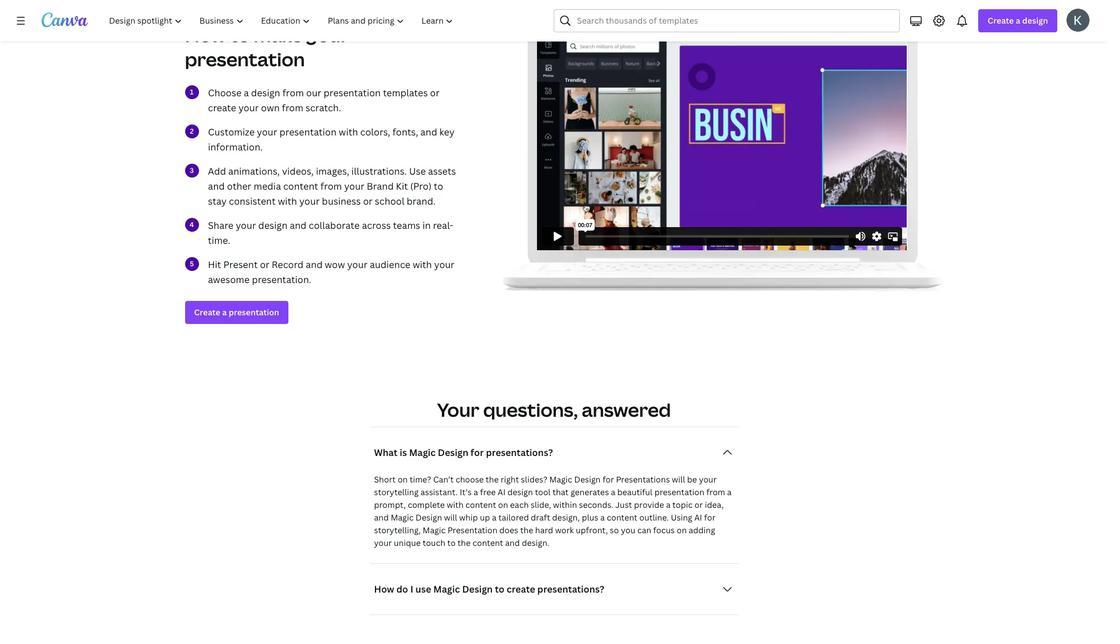 Task type: describe. For each thing, give the bounding box(es) containing it.
whip
[[459, 513, 478, 524]]

colors,
[[360, 126, 390, 139]]

beautiful
[[618, 487, 653, 498]]

work
[[555, 525, 574, 536]]

add
[[208, 165, 226, 178]]

to inside dropdown button
[[495, 584, 505, 596]]

design.
[[522, 538, 550, 549]]

1 vertical spatial the
[[521, 525, 534, 536]]

from left "our"
[[283, 87, 304, 99]]

magic inside the what is magic design for presentations? dropdown button
[[409, 447, 436, 460]]

to inside the add animations, videos, images, illustrations. use assets and other media content from your brand kit (pro) to stay consistent with your business or school brand.
[[434, 180, 443, 193]]

in
[[423, 219, 431, 232]]

or inside choose a design from our presentation templates or create your own from scratch.
[[430, 87, 440, 99]]

hit present or record and wow your audience with your awesome presentation.
[[208, 259, 455, 286]]

create a presentation link
[[185, 301, 289, 325]]

to inside how to make your presentation
[[230, 23, 250, 47]]

use
[[409, 165, 426, 178]]

create inside choose a design from our presentation templates or create your own from scratch.
[[208, 102, 236, 114]]

design,
[[553, 513, 580, 524]]

from inside short on time? can't choose the right slides? magic design for presentations will be your storytelling assistant. it's a free ai design tool that generates a beautiful presentation from a prompt, complete with content on each slide, within seconds. just provide a topic or idea, and magic design will whip up a tailored draft design, plus a content outline. using ai for storytelling, magic presentation does the hard work upfront, so you can focus on adding your unique touch to the content and design.
[[707, 487, 726, 498]]

kit
[[396, 180, 408, 193]]

or inside short on time? can't choose the right slides? magic design for presentations will be your storytelling assistant. it's a free ai design tool that generates a beautiful presentation from a prompt, complete with content on each slide, within seconds. just provide a topic or idea, and magic design will whip up a tailored draft design, plus a content outline. using ai for storytelling, magic presentation does the hard work upfront, so you can focus on adding your unique touch to the content and design.
[[695, 500, 703, 511]]

and inside share your design and collaborate across teams in real- time.
[[290, 219, 307, 232]]

with inside the add animations, videos, images, illustrations. use assets and other media content from your brand kit (pro) to stay consistent with your business or school brand.
[[278, 195, 297, 208]]

how to make your presentation
[[185, 23, 350, 72]]

create for create a design
[[988, 15, 1014, 26]]

awesome
[[208, 274, 250, 286]]

design for share
[[258, 219, 288, 232]]

upfront,
[[576, 525, 608, 536]]

you
[[621, 525, 636, 536]]

your down "real-"
[[434, 259, 455, 271]]

answered
[[582, 398, 671, 423]]

business
[[322, 195, 361, 208]]

touch
[[423, 538, 446, 549]]

presentation inside customize your presentation with colors, fonts, and key information.
[[280, 126, 337, 139]]

presentations? inside how do i use magic design to create presentations? dropdown button
[[538, 584, 605, 596]]

fonts,
[[393, 126, 418, 139]]

customize your presentation with colors, fonts, and key information.
[[208, 126, 455, 154]]

1 horizontal spatial will
[[672, 475, 685, 486]]

it's
[[460, 487, 472, 498]]

top level navigation element
[[102, 9, 464, 32]]

magic inside how do i use magic design to create presentations? dropdown button
[[434, 584, 460, 596]]

complete
[[408, 500, 445, 511]]

can
[[638, 525, 652, 536]]

audience
[[370, 259, 411, 271]]

be
[[687, 475, 697, 486]]

customize
[[208, 126, 255, 139]]

design inside dropdown button
[[438, 447, 469, 460]]

storytelling,
[[374, 525, 421, 536]]

our
[[306, 87, 322, 99]]

using
[[671, 513, 693, 524]]

share your design and collaborate across teams in real- time.
[[208, 219, 453, 247]]

create for create a presentation
[[194, 307, 220, 318]]

use
[[416, 584, 431, 596]]

and inside hit present or record and wow your audience with your awesome presentation.
[[306, 259, 323, 271]]

your
[[437, 398, 480, 423]]

content down "presentation"
[[473, 538, 503, 549]]

media
[[254, 180, 281, 193]]

illustrations.
[[352, 165, 407, 178]]

provide
[[634, 500, 664, 511]]

brand.
[[407, 195, 436, 208]]

your down storytelling,
[[374, 538, 392, 549]]

a inside choose a design from our presentation templates or create your own from scratch.
[[244, 87, 249, 99]]

assistant.
[[421, 487, 458, 498]]

your inside choose a design from our presentation templates or create your own from scratch.
[[239, 102, 259, 114]]

0 vertical spatial the
[[486, 475, 499, 486]]

kendall parks image
[[1067, 9, 1090, 32]]

design inside short on time? can't choose the right slides? magic design for presentations will be your storytelling assistant. it's a free ai design tool that generates a beautiful presentation from a prompt, complete with content on each slide, within seconds. just provide a topic or idea, and magic design will whip up a tailored draft design, plus a content outline. using ai for storytelling, magic presentation does the hard work upfront, so you can focus on adding your unique touch to the content and design.
[[508, 487, 533, 498]]

your inside how to make your presentation
[[306, 23, 350, 47]]

share
[[208, 219, 234, 232]]

record
[[272, 259, 304, 271]]

make
[[254, 23, 303, 47]]

slides?
[[521, 475, 548, 486]]

to inside short on time? can't choose the right slides? magic design for presentations will be your storytelling assistant. it's a free ai design tool that generates a beautiful presentation from a prompt, complete with content on each slide, within seconds. just provide a topic or idea, and magic design will whip up a tailored draft design, plus a content outline. using ai for storytelling, magic presentation does the hard work upfront, so you can focus on adding your unique touch to the content and design.
[[448, 538, 456, 549]]

information.
[[208, 141, 263, 154]]

with inside short on time? can't choose the right slides? magic design for presentations will be your storytelling assistant. it's a free ai design tool that generates a beautiful presentation from a prompt, complete with content on each slide, within seconds. just provide a topic or idea, and magic design will whip up a tailored draft design, plus a content outline. using ai for storytelling, magic presentation does the hard work upfront, so you can focus on adding your unique touch to the content and design.
[[447, 500, 464, 511]]

short on time? can't choose the right slides? magic design for presentations will be your storytelling assistant. it's a free ai design tool that generates a beautiful presentation from a prompt, complete with content on each slide, within seconds. just provide a topic or idea, and magic design will whip up a tailored draft design, plus a content outline. using ai for storytelling, magic presentation does the hard work upfront, so you can focus on adding your unique touch to the content and design.
[[374, 475, 732, 549]]

tailored
[[499, 513, 529, 524]]

and down does on the left bottom of the page
[[505, 538, 520, 549]]

how for how to make your presentation
[[185, 23, 226, 47]]

teams
[[393, 219, 420, 232]]

create a presentation
[[194, 307, 279, 318]]

so
[[610, 525, 619, 536]]

presentations
[[616, 475, 670, 486]]

each
[[510, 500, 529, 511]]

your inside share your design and collaborate across teams in real- time.
[[236, 219, 256, 232]]

presentation
[[448, 525, 498, 536]]

choose
[[456, 475, 484, 486]]

magic up the that
[[550, 475, 573, 486]]

presentation.
[[252, 274, 312, 286]]

stay
[[208, 195, 227, 208]]

animations,
[[228, 165, 280, 178]]

draft
[[531, 513, 551, 524]]

presentation inside how to make your presentation
[[185, 47, 305, 72]]

choose a design from our presentation templates or create your own from scratch.
[[208, 87, 440, 114]]

does
[[500, 525, 519, 536]]

how do i use magic design to create presentations?
[[374, 584, 605, 596]]

for inside dropdown button
[[471, 447, 484, 460]]

your questions, answered
[[437, 398, 671, 423]]

2 vertical spatial for
[[705, 513, 716, 524]]



Task type: vqa. For each thing, say whether or not it's contained in the screenshot.
and in Hit Present or Record and wow your audience with your awesome presentation.
yes



Task type: locate. For each thing, give the bounding box(es) containing it.
ai right free
[[498, 487, 506, 498]]

create inside the create a presentation link
[[194, 307, 220, 318]]

0 vertical spatial presentations?
[[486, 447, 553, 460]]

what is magic design for presentations?
[[374, 447, 553, 460]]

0 horizontal spatial create
[[194, 307, 220, 318]]

or left "idea,"
[[695, 500, 703, 511]]

for
[[471, 447, 484, 460], [603, 475, 614, 486], [705, 513, 716, 524]]

2 vertical spatial the
[[458, 538, 471, 549]]

idea,
[[705, 500, 724, 511]]

choose
[[208, 87, 242, 99]]

prompt,
[[374, 500, 406, 511]]

0 vertical spatial will
[[672, 475, 685, 486]]

create
[[208, 102, 236, 114], [507, 584, 535, 596]]

or down brand
[[363, 195, 373, 208]]

hit
[[208, 259, 221, 271]]

your up 'business'
[[344, 180, 365, 193]]

presentation down awesome
[[229, 307, 279, 318]]

the down "presentation"
[[458, 538, 471, 549]]

from
[[283, 87, 304, 99], [282, 102, 304, 114], [321, 180, 342, 193], [707, 487, 726, 498]]

present
[[224, 259, 258, 271]]

assets
[[428, 165, 456, 178]]

content down just
[[607, 513, 638, 524]]

with inside hit present or record and wow your audience with your awesome presentation.
[[413, 259, 432, 271]]

presentations? inside the what is magic design for presentations? dropdown button
[[486, 447, 553, 460]]

add animations, videos, images, illustrations. use assets and other media content from your brand kit (pro) to stay consistent with your business or school brand.
[[208, 165, 456, 208]]

content inside the add animations, videos, images, illustrations. use assets and other media content from your brand kit (pro) to stay consistent with your business or school brand.
[[283, 180, 318, 193]]

design down complete
[[416, 513, 442, 524]]

what
[[374, 447, 398, 460]]

design down consistent
[[258, 219, 288, 232]]

will left "whip"
[[444, 513, 457, 524]]

0 horizontal spatial will
[[444, 513, 457, 524]]

for up "generates"
[[603, 475, 614, 486]]

ai up adding
[[695, 513, 703, 524]]

presentation up choose
[[185, 47, 305, 72]]

storytelling
[[374, 487, 419, 498]]

i
[[411, 584, 414, 596]]

create a design button
[[979, 9, 1058, 32]]

0 horizontal spatial the
[[458, 538, 471, 549]]

from up "idea,"
[[707, 487, 726, 498]]

1 horizontal spatial create
[[507, 584, 535, 596]]

slide,
[[531, 500, 551, 511]]

your left own at left
[[239, 102, 259, 114]]

and left key
[[421, 126, 437, 139]]

how for how do i use magic design to create presentations?
[[374, 584, 394, 596]]

magic right is
[[409, 447, 436, 460]]

do
[[397, 584, 408, 596]]

1 vertical spatial will
[[444, 513, 457, 524]]

how inside how to make your presentation
[[185, 23, 226, 47]]

with left colors,
[[339, 126, 358, 139]]

images,
[[316, 165, 349, 178]]

focus
[[654, 525, 675, 536]]

with down it's
[[447, 500, 464, 511]]

0 horizontal spatial for
[[471, 447, 484, 460]]

presentation inside choose a design from our presentation templates or create your own from scratch.
[[324, 87, 381, 99]]

0 horizontal spatial on
[[398, 475, 408, 486]]

will
[[672, 475, 685, 486], [444, 513, 457, 524]]

create down choose
[[208, 102, 236, 114]]

magic
[[409, 447, 436, 460], [550, 475, 573, 486], [391, 513, 414, 524], [423, 525, 446, 536], [434, 584, 460, 596]]

for down "idea,"
[[705, 513, 716, 524]]

consistent
[[229, 195, 276, 208]]

your inside customize your presentation with colors, fonts, and key information.
[[257, 126, 277, 139]]

presentations?
[[486, 447, 553, 460], [538, 584, 605, 596]]

and inside the add animations, videos, images, illustrations. use assets and other media content from your brand kit (pro) to stay consistent with your business or school brand.
[[208, 180, 225, 193]]

outline.
[[640, 513, 669, 524]]

None search field
[[554, 9, 901, 32]]

unique
[[394, 538, 421, 549]]

design inside create a design dropdown button
[[1023, 15, 1049, 26]]

or up presentation.
[[260, 259, 270, 271]]

your down consistent
[[236, 219, 256, 232]]

your right the 'wow'
[[347, 259, 368, 271]]

presentation up scratch.
[[324, 87, 381, 99]]

1 vertical spatial create
[[507, 584, 535, 596]]

magic up touch
[[423, 525, 446, 536]]

on up 'storytelling'
[[398, 475, 408, 486]]

create a design
[[988, 15, 1049, 26]]

design for choose
[[251, 87, 280, 99]]

design
[[438, 447, 469, 460], [575, 475, 601, 486], [416, 513, 442, 524], [462, 584, 493, 596]]

with right audience
[[413, 259, 432, 271]]

or right templates
[[430, 87, 440, 99]]

design up 'each' at the bottom
[[508, 487, 533, 498]]

other
[[227, 180, 251, 193]]

or inside hit present or record and wow your audience with your awesome presentation.
[[260, 259, 270, 271]]

content
[[283, 180, 318, 193], [466, 500, 496, 511], [607, 513, 638, 524], [473, 538, 503, 549]]

for up choose
[[471, 447, 484, 460]]

2 horizontal spatial on
[[677, 525, 687, 536]]

with inside customize your presentation with colors, fonts, and key information.
[[339, 126, 358, 139]]

or
[[430, 87, 440, 99], [363, 195, 373, 208], [260, 259, 270, 271], [695, 500, 703, 511]]

templates
[[383, 87, 428, 99]]

the up free
[[486, 475, 499, 486]]

what is magic design for presentations? button
[[370, 442, 739, 465]]

1 horizontal spatial how
[[374, 584, 394, 596]]

hard
[[535, 525, 553, 536]]

0 vertical spatial create
[[988, 15, 1014, 26]]

how inside dropdown button
[[374, 584, 394, 596]]

time?
[[410, 475, 431, 486]]

2 vertical spatial on
[[677, 525, 687, 536]]

your right make
[[306, 23, 350, 47]]

design for create
[[1023, 15, 1049, 26]]

2 horizontal spatial for
[[705, 513, 716, 524]]

create down design.
[[507, 584, 535, 596]]

presentation down scratch.
[[280, 126, 337, 139]]

tool
[[535, 487, 551, 498]]

is
[[400, 447, 407, 460]]

videos,
[[282, 165, 314, 178]]

magic right use
[[434, 584, 460, 596]]

content down videos,
[[283, 180, 318, 193]]

how do i use magic design to create presentations? button
[[370, 578, 739, 602]]

design inside share your design and collaborate across teams in real- time.
[[258, 219, 288, 232]]

that
[[553, 487, 569, 498]]

0 vertical spatial ai
[[498, 487, 506, 498]]

2 horizontal spatial the
[[521, 525, 534, 536]]

your right be
[[699, 475, 717, 486]]

magic up storytelling,
[[391, 513, 414, 524]]

design inside choose a design from our presentation templates or create your own from scratch.
[[251, 87, 280, 99]]

with down media
[[278, 195, 297, 208]]

and down add
[[208, 180, 225, 193]]

presentation up topic
[[655, 487, 705, 498]]

from down images,
[[321, 180, 342, 193]]

1 horizontal spatial on
[[498, 500, 508, 511]]

on down using
[[677, 525, 687, 536]]

1 vertical spatial ai
[[695, 513, 703, 524]]

1 vertical spatial create
[[194, 307, 220, 318]]

and left the 'wow'
[[306, 259, 323, 271]]

and inside customize your presentation with colors, fonts, and key information.
[[421, 126, 437, 139]]

create inside create a design dropdown button
[[988, 15, 1014, 26]]

create
[[988, 15, 1014, 26], [194, 307, 220, 318]]

school
[[375, 195, 405, 208]]

up
[[480, 513, 490, 524]]

design left kendall parks image
[[1023, 15, 1049, 26]]

and
[[421, 126, 437, 139], [208, 180, 225, 193], [290, 219, 307, 232], [306, 259, 323, 271], [374, 513, 389, 524], [505, 538, 520, 549]]

across
[[362, 219, 391, 232]]

wow
[[325, 259, 345, 271]]

0 horizontal spatial create
[[208, 102, 236, 114]]

design up can't
[[438, 447, 469, 460]]

1 horizontal spatial the
[[486, 475, 499, 486]]

0 vertical spatial for
[[471, 447, 484, 460]]

own
[[261, 102, 280, 114]]

or inside the add animations, videos, images, illustrations. use assets and other media content from your brand kit (pro) to stay consistent with your business or school brand.
[[363, 195, 373, 208]]

0 vertical spatial how
[[185, 23, 226, 47]]

design right use
[[462, 584, 493, 596]]

1 horizontal spatial ai
[[695, 513, 703, 524]]

topic
[[673, 500, 693, 511]]

key
[[440, 126, 455, 139]]

design up own at left
[[251, 87, 280, 99]]

design up "generates"
[[575, 475, 601, 486]]

plus
[[582, 513, 599, 524]]

presentation inside short on time? can't choose the right slides? magic design for presentations will be your storytelling assistant. it's a free ai design tool that generates a beautiful presentation from a prompt, complete with content on each slide, within seconds. just provide a topic or idea, and magic design will whip up a tailored draft design, plus a content outline. using ai for storytelling, magic presentation does the hard work upfront, so you can focus on adding your unique touch to the content and design.
[[655, 487, 705, 498]]

will left be
[[672, 475, 685, 486]]

real-
[[433, 219, 453, 232]]

Search search field
[[577, 10, 893, 32]]

1 horizontal spatial create
[[988, 15, 1014, 26]]

from inside the add animations, videos, images, illustrations. use assets and other media content from your brand kit (pro) to stay consistent with your business or school brand.
[[321, 180, 342, 193]]

1 horizontal spatial for
[[603, 475, 614, 486]]

seconds.
[[579, 500, 614, 511]]

the up design.
[[521, 525, 534, 536]]

with
[[339, 126, 358, 139], [278, 195, 297, 208], [413, 259, 432, 271], [447, 500, 464, 511]]

your left 'business'
[[299, 195, 320, 208]]

0 vertical spatial create
[[208, 102, 236, 114]]

create inside how do i use magic design to create presentations? dropdown button
[[507, 584, 535, 596]]

within
[[553, 500, 577, 511]]

content up up
[[466, 500, 496, 511]]

your down own at left
[[257, 126, 277, 139]]

presentation
[[185, 47, 305, 72], [324, 87, 381, 99], [280, 126, 337, 139], [229, 307, 279, 318], [655, 487, 705, 498]]

1 vertical spatial presentations?
[[538, 584, 605, 596]]

on left 'each' at the bottom
[[498, 500, 508, 511]]

1 vertical spatial how
[[374, 584, 394, 596]]

1 vertical spatial on
[[498, 500, 508, 511]]

and left collaborate
[[290, 219, 307, 232]]

0 vertical spatial on
[[398, 475, 408, 486]]

to
[[230, 23, 250, 47], [434, 180, 443, 193], [448, 538, 456, 549], [495, 584, 505, 596]]

generates
[[571, 487, 609, 498]]

from right own at left
[[282, 102, 304, 114]]

questions,
[[483, 398, 578, 423]]

a inside dropdown button
[[1016, 15, 1021, 26]]

design inside dropdown button
[[462, 584, 493, 596]]

0 horizontal spatial ai
[[498, 487, 506, 498]]

scratch.
[[306, 102, 341, 114]]

and down prompt,
[[374, 513, 389, 524]]

free
[[480, 487, 496, 498]]

0 horizontal spatial how
[[185, 23, 226, 47]]

can't
[[433, 475, 454, 486]]

just
[[616, 500, 632, 511]]

short
[[374, 475, 396, 486]]

1 vertical spatial for
[[603, 475, 614, 486]]

adding
[[689, 525, 716, 536]]



